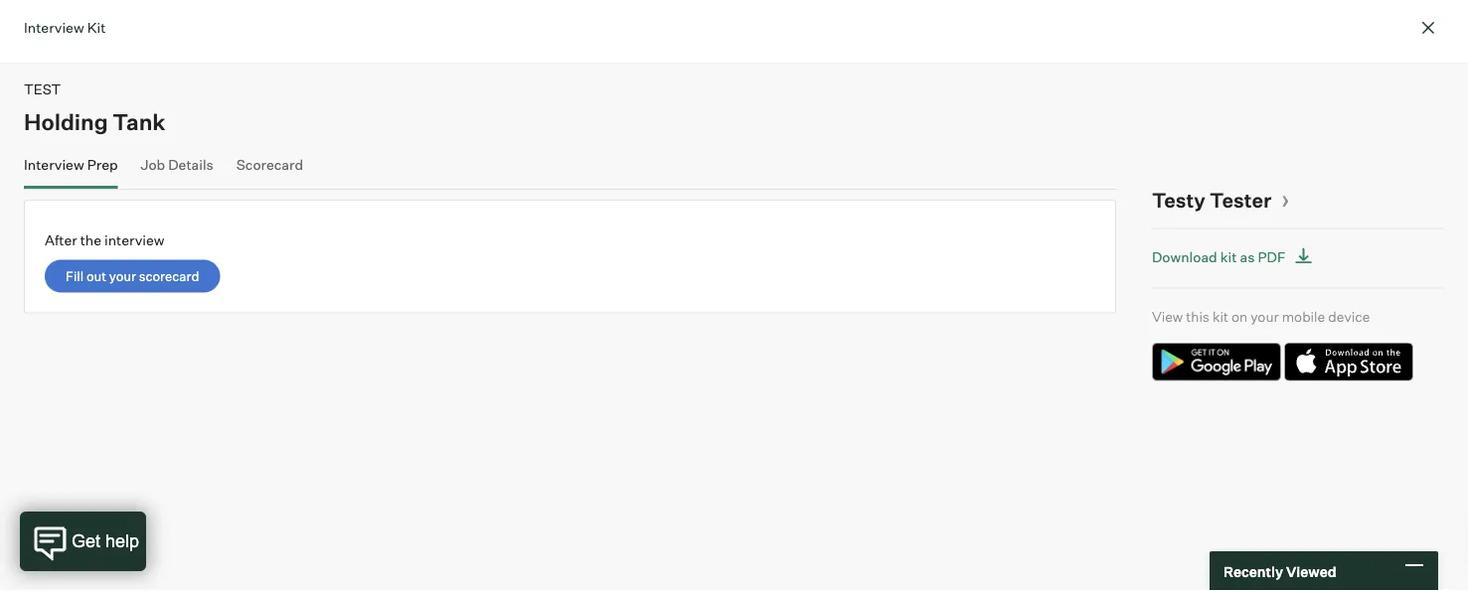 Task type: vqa. For each thing, say whether or not it's contained in the screenshot.
The Testy
yes



Task type: locate. For each thing, give the bounding box(es) containing it.
1 vertical spatial kit
[[1213, 308, 1229, 325]]

prep
[[87, 156, 118, 173]]

recently viewed
[[1224, 563, 1337, 580]]

pdf
[[1258, 248, 1286, 265]]

your right on
[[1251, 308, 1279, 325]]

0 vertical spatial interview
[[24, 18, 84, 36]]

your right out
[[109, 268, 136, 284]]

1 vertical spatial interview
[[24, 156, 84, 173]]

interview left kit
[[24, 18, 84, 36]]

scorecard
[[236, 156, 303, 173]]

0 vertical spatial your
[[109, 268, 136, 284]]

2 interview from the top
[[24, 156, 84, 173]]

interview down "holding" on the left top of the page
[[24, 156, 84, 173]]

kit left on
[[1213, 308, 1229, 325]]

0 vertical spatial kit
[[1221, 248, 1237, 265]]

testy tester link
[[1152, 188, 1290, 213]]

kit left as
[[1221, 248, 1237, 265]]

interview for interview prep
[[24, 156, 84, 173]]

device
[[1328, 308, 1370, 325]]

this
[[1186, 308, 1210, 325]]

your
[[109, 268, 136, 284], [1251, 308, 1279, 325]]

download
[[1152, 248, 1218, 265]]

testy
[[1152, 188, 1206, 213]]

close image
[[1417, 16, 1441, 40]]

fill
[[66, 268, 84, 284]]

fill out your scorecard link
[[45, 260, 220, 293]]

fill out your scorecard
[[66, 268, 199, 284]]

1 vertical spatial your
[[1251, 308, 1279, 325]]

job
[[141, 156, 165, 173]]

download kit as pdf link
[[1152, 244, 1319, 270]]

after the interview
[[45, 232, 165, 249]]

interview
[[24, 18, 84, 36], [24, 156, 84, 173]]

holding
[[24, 108, 108, 135]]

kit
[[1221, 248, 1237, 265], [1213, 308, 1229, 325]]

1 interview from the top
[[24, 18, 84, 36]]

view
[[1152, 308, 1183, 325]]

viewed
[[1286, 563, 1337, 580]]

recently
[[1224, 563, 1283, 580]]

1 horizontal spatial your
[[1251, 308, 1279, 325]]

test
[[24, 81, 61, 98]]

interview kit
[[24, 18, 106, 36]]

interview inside 'link'
[[24, 156, 84, 173]]



Task type: describe. For each thing, give the bounding box(es) containing it.
interview for interview kit
[[24, 18, 84, 36]]

the
[[80, 232, 101, 249]]

details
[[168, 156, 214, 173]]

on
[[1232, 308, 1248, 325]]

interview prep
[[24, 156, 118, 173]]

kit
[[87, 18, 106, 36]]

after
[[45, 232, 77, 249]]

out
[[86, 268, 106, 284]]

tank
[[113, 108, 166, 135]]

view this kit on your mobile device
[[1152, 308, 1370, 325]]

scorecard
[[139, 268, 199, 284]]

mobile
[[1282, 308, 1325, 325]]

download kit as pdf
[[1152, 248, 1286, 265]]

holding tank
[[24, 108, 166, 135]]

job details link
[[141, 156, 214, 185]]

job details
[[141, 156, 214, 173]]

interview
[[104, 232, 165, 249]]

testy tester
[[1152, 188, 1272, 213]]

tester
[[1210, 188, 1272, 213]]

interview prep link
[[24, 156, 118, 185]]

0 horizontal spatial your
[[109, 268, 136, 284]]

scorecard link
[[236, 156, 303, 185]]

as
[[1240, 248, 1255, 265]]



